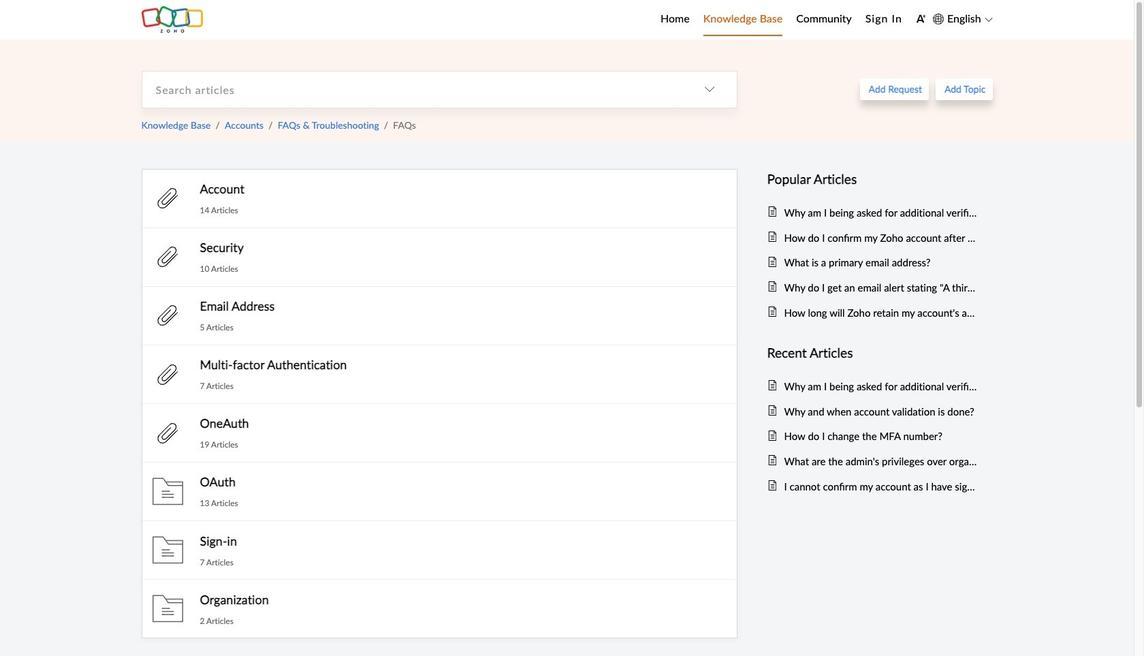 Task type: locate. For each thing, give the bounding box(es) containing it.
user preference element
[[916, 9, 927, 30]]

Search articles field
[[142, 71, 683, 107]]

1 vertical spatial heading
[[768, 343, 980, 364]]

0 vertical spatial heading
[[768, 169, 980, 190]]

heading
[[768, 169, 980, 190], [768, 343, 980, 364]]



Task type: vqa. For each thing, say whether or not it's contained in the screenshot.
choose category element
yes



Task type: describe. For each thing, give the bounding box(es) containing it.
choose category element
[[683, 71, 737, 107]]

choose category image
[[704, 84, 715, 95]]

user preference image
[[916, 14, 927, 24]]

1 heading from the top
[[768, 169, 980, 190]]

choose languages element
[[934, 10, 993, 28]]

2 heading from the top
[[768, 343, 980, 364]]



